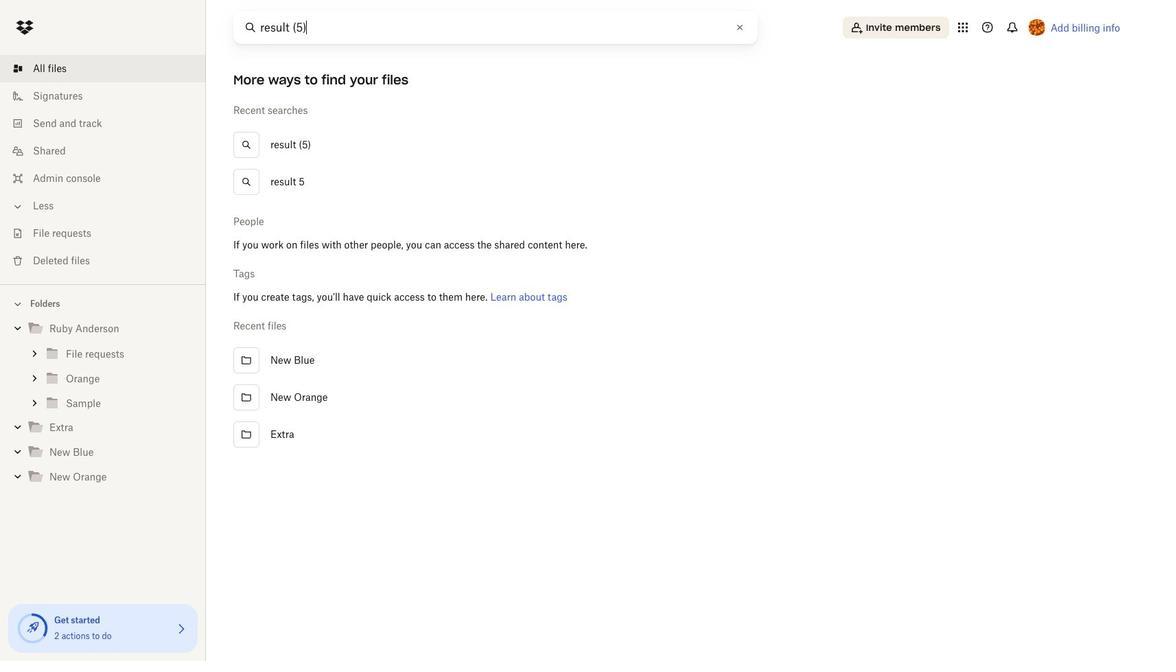Task type: locate. For each thing, give the bounding box(es) containing it.
2 option from the top
[[228, 163, 1132, 201]]

option
[[228, 126, 1132, 163], [228, 163, 1132, 201], [228, 342, 1132, 379], [228, 379, 1132, 416], [228, 416, 1132, 453]]

1 option from the top
[[228, 126, 1132, 163]]

4 option from the top
[[228, 379, 1132, 416]]

list item
[[0, 55, 206, 82]]

group
[[0, 314, 206, 500], [0, 341, 206, 415]]

list
[[0, 47, 206, 284]]

dropbox image
[[11, 14, 38, 41]]

5 option from the top
[[228, 416, 1132, 453]]

account menu image
[[1029, 19, 1046, 36]]



Task type: describe. For each thing, give the bounding box(es) containing it.
3 option from the top
[[228, 342, 1132, 379]]

Search in folder "Dropbox" text field
[[260, 19, 729, 36]]

1 group from the top
[[0, 314, 206, 500]]

2 group from the top
[[0, 341, 206, 415]]

less image
[[11, 200, 25, 214]]



Task type: vqa. For each thing, say whether or not it's contained in the screenshot.
fourth option from the bottom of the page
yes



